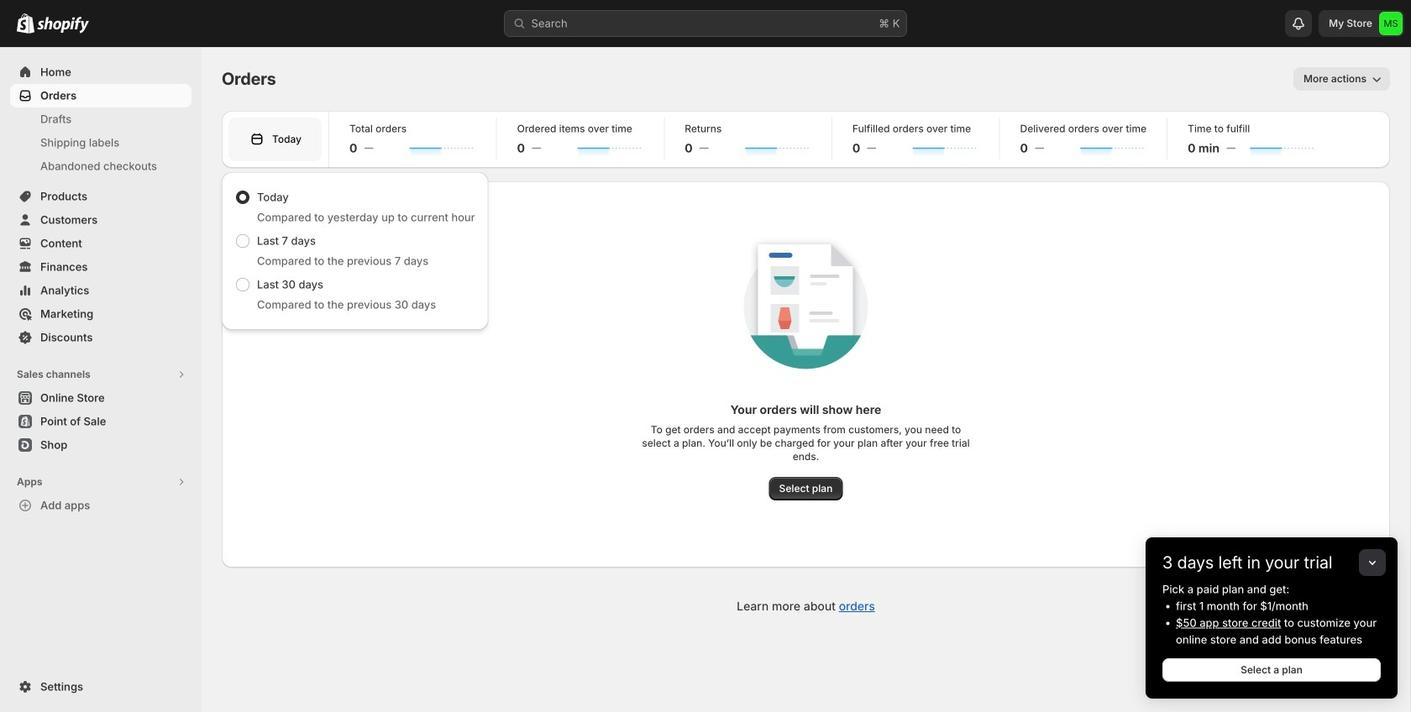 Task type: describe. For each thing, give the bounding box(es) containing it.
my store image
[[1380, 12, 1403, 35]]

1 horizontal spatial shopify image
[[37, 17, 89, 33]]

0 horizontal spatial shopify image
[[17, 13, 34, 33]]



Task type: vqa. For each thing, say whether or not it's contained in the screenshot.
Home link at the top left of page
no



Task type: locate. For each thing, give the bounding box(es) containing it.
shopify image
[[17, 13, 34, 33], [37, 17, 89, 33]]



